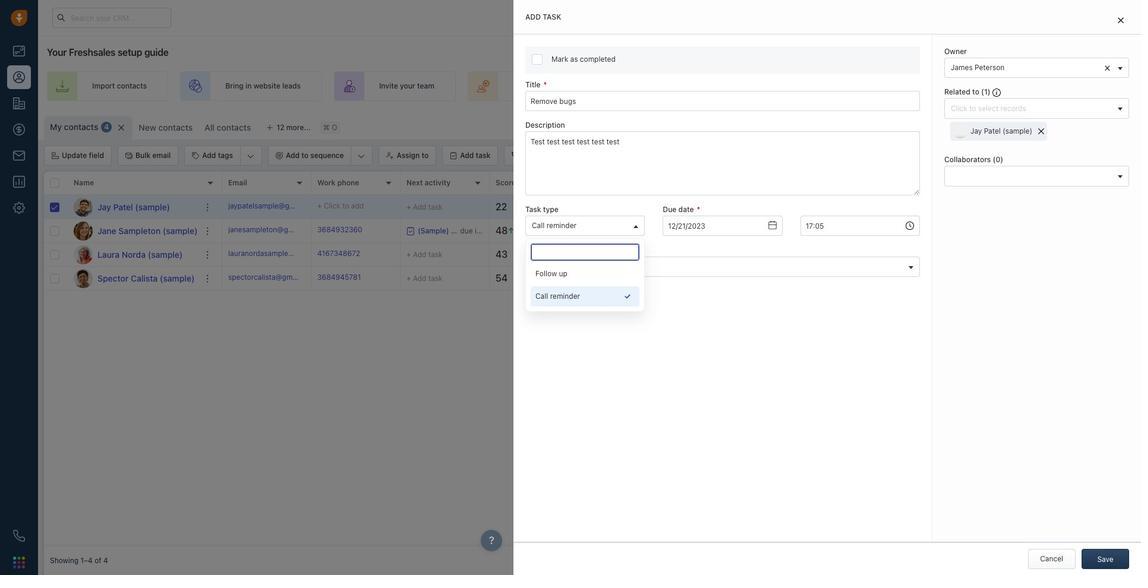 Task type: locate. For each thing, give the bounding box(es) containing it.
3 qualified from the top
[[776, 274, 806, 283]]

press space to select this row. row containing spector calista (sample)
[[44, 267, 222, 291]]

0 horizontal spatial jay
[[97, 202, 111, 212]]

import contacts
[[92, 82, 147, 91], [984, 121, 1039, 130]]

sequence up work
[[310, 151, 344, 160]]

(sample) right the inc
[[885, 250, 915, 259]]

widgetz.io
[[852, 226, 888, 235]]

0 vertical spatial import contacts
[[92, 82, 147, 91]]

1 your from the left
[[400, 82, 415, 91]]

call down follow
[[536, 292, 548, 301]]

s image
[[74, 269, 93, 288]]

james
[[951, 63, 973, 72], [688, 203, 710, 212], [688, 226, 710, 235], [688, 250, 710, 259], [688, 274, 710, 283]]

list box containing follow up
[[531, 264, 640, 307]]

route
[[513, 82, 533, 91]]

james inside press space to deselect this row. row
[[688, 203, 710, 212]]

patel down name row
[[113, 202, 133, 212]]

1 vertical spatial jay
[[97, 202, 111, 212]]

0 horizontal spatial your
[[400, 82, 415, 91]]

j image
[[74, 198, 93, 217]]

sequence for create sales sequence
[[722, 82, 755, 91]]

+ click to add up follow up option
[[585, 250, 631, 259]]

2 vertical spatial qualified
[[776, 274, 806, 283]]

1 horizontal spatial angle down image
[[358, 150, 365, 162]]

0 horizontal spatial sequence
[[310, 151, 344, 160]]

press space to select this row. row containing 54
[[222, 267, 1135, 291]]

l image
[[74, 245, 93, 264]]

2 + add task from the top
[[407, 250, 443, 259]]

sequence up "title" "text field"
[[722, 82, 755, 91]]

) left add deal
[[988, 87, 990, 96]]

reminder down follow up
[[550, 292, 580, 301]]

assign
[[397, 151, 420, 160]]

list box
[[531, 264, 640, 307]]

customize table button
[[880, 116, 962, 136]]

call reminder inside call reminder dropdown button
[[532, 221, 577, 230]]

leads right website
[[282, 82, 301, 91]]

janesampleton@gmail.com
[[228, 225, 318, 234]]

0 vertical spatial import
[[92, 82, 115, 91]]

call down task type
[[532, 221, 545, 230]]

next
[[407, 179, 423, 187]]

invite your team
[[379, 82, 434, 91]]

(sample) up 'acme inc (sample)' link
[[890, 226, 920, 235]]

2 press space to deselect this row. row from the left
[[222, 196, 1135, 219]]

james peterson for 43
[[688, 250, 742, 259]]

1 vertical spatial up
[[559, 269, 568, 278]]

widgetz.io (sample) link
[[852, 226, 920, 235]]

your
[[400, 82, 415, 91], [564, 82, 579, 91], [858, 82, 873, 91]]

cell for 43
[[936, 243, 1135, 266]]

( right related
[[981, 87, 984, 96]]

peterson inside × tab panel
[[975, 63, 1005, 72]]

to
[[555, 82, 562, 91], [972, 87, 979, 96], [302, 151, 308, 160], [422, 151, 429, 160], [538, 151, 545, 160], [342, 201, 349, 210], [610, 226, 617, 235], [610, 250, 617, 259]]

1 qualified from the top
[[776, 226, 806, 235]]

⌘ o
[[323, 123, 337, 132]]

add inside button
[[202, 151, 216, 160]]

task inside press space to deselect this row. row
[[428, 202, 443, 211]]

spectorcalista@gmail.com link
[[228, 272, 317, 285]]

add inside press space to deselect this row. row
[[351, 201, 364, 210]]

press space to deselect this row. row containing jay patel (sample)
[[44, 196, 222, 219]]

× dialog
[[514, 0, 1141, 575]]

james peterson for 54
[[688, 274, 742, 283]]

container_wx8msf4aqz5i3rn1 image inside press space to deselect this row. row
[[677, 203, 685, 211]]

import for import contacts button
[[984, 121, 1007, 130]]

1 horizontal spatial your
[[564, 82, 579, 91]]

0 vertical spatial (
[[981, 87, 984, 96]]

sales up "title" "text field"
[[702, 82, 720, 91]]

1 vertical spatial jay patel (sample)
[[97, 202, 170, 212]]

Title text field
[[525, 91, 920, 111]]

list box inside × tab panel
[[531, 264, 640, 307]]

0 horizontal spatial angle down image
[[247, 150, 254, 162]]

1 horizontal spatial leads
[[535, 82, 553, 91]]

add to sequence button
[[269, 146, 351, 165]]

1 vertical spatial + click to add
[[585, 250, 631, 259]]

angle down image inside the add to sequence group
[[358, 150, 365, 162]]

0 vertical spatial call reminder
[[532, 221, 577, 230]]

james peterson inside press space to deselect this row. row
[[688, 203, 742, 212]]

up inside 'link'
[[847, 82, 856, 91]]

+ add task for 43
[[407, 250, 443, 259]]

none text field inside × tab panel
[[800, 216, 920, 236]]

related
[[944, 87, 970, 96]]

0 vertical spatial qualified
[[776, 226, 806, 235]]

import up 0
[[984, 121, 1007, 130]]

0 horizontal spatial add task
[[460, 151, 490, 160]]

1 horizontal spatial sales
[[875, 82, 893, 91]]

team down mark as completed
[[581, 82, 599, 91]]

0 horizontal spatial leads
[[282, 82, 301, 91]]

import contacts down click to select records search field
[[984, 121, 1039, 130]]

grid
[[44, 171, 1135, 547]]

contacts down click to select records search field
[[1009, 121, 1039, 130]]

sales left "pipeline"
[[875, 82, 893, 91]]

work
[[317, 179, 336, 187]]

1 vertical spatial 4
[[103, 557, 108, 565]]

cell
[[936, 196, 1135, 219], [936, 219, 1135, 242], [936, 243, 1135, 266], [936, 267, 1135, 290]]

(
[[981, 87, 984, 96], [993, 155, 996, 164]]

sequence for add to sequence
[[310, 151, 344, 160]]

patel inside press space to deselect this row. row
[[113, 202, 133, 212]]

sequence
[[722, 82, 755, 91], [310, 151, 344, 160]]

add inside × tab panel
[[525, 12, 541, 21]]

peterson inside press space to deselect this row. row
[[712, 203, 742, 212]]

your inside 'link'
[[858, 82, 873, 91]]

your down as in the top of the page
[[564, 82, 579, 91]]

None search field
[[531, 244, 640, 261]]

phone image
[[13, 530, 25, 542]]

task
[[543, 12, 561, 21], [476, 151, 490, 160], [428, 202, 443, 211], [428, 250, 443, 259], [428, 274, 443, 283]]

an
[[555, 262, 563, 271]]

0 horizontal spatial patel
[[113, 202, 133, 212]]

1 horizontal spatial import contacts
[[984, 121, 1039, 130]]

your right set
[[858, 82, 873, 91]]

0 vertical spatial )
[[988, 87, 990, 96]]

select an outcome button
[[525, 257, 920, 277]]

select an outcome
[[532, 262, 595, 271]]

press space to select this row. row containing 43
[[222, 243, 1135, 267]]

your right invite
[[400, 82, 415, 91]]

up for set
[[847, 82, 856, 91]]

jay up the 'collaborators ( 0 )'
[[971, 127, 982, 136]]

2 qualified from the top
[[776, 250, 806, 259]]

1 vertical spatial import contacts
[[984, 121, 1039, 130]]

1 vertical spatial sequence
[[310, 151, 344, 160]]

team
[[417, 82, 434, 91], [581, 82, 599, 91]]

0 horizontal spatial import
[[92, 82, 115, 91]]

2 row group from the left
[[222, 196, 1135, 291]]

save
[[1097, 555, 1114, 564]]

+ click to add
[[585, 226, 631, 235], [585, 250, 631, 259]]

2 sales from the left
[[875, 82, 893, 91]]

add to sequence
[[286, 151, 344, 160]]

task type
[[525, 205, 558, 214]]

2 angle down image from the left
[[358, 150, 365, 162]]

dialer
[[570, 151, 589, 160]]

collaborators
[[944, 155, 991, 164]]

container_wx8msf4aqz5i3rn1 image for 22
[[677, 203, 685, 211]]

angle down image right tags
[[247, 150, 254, 162]]

row group
[[44, 196, 222, 291], [222, 196, 1135, 291]]

3 cell from the top
[[936, 243, 1135, 266]]

import for import contacts link
[[92, 82, 115, 91]]

× tab panel
[[514, 0, 1141, 575]]

set up your sales pipeline
[[834, 82, 922, 91]]

owner
[[944, 47, 967, 56]]

task inside × tab panel
[[543, 12, 561, 21]]

0 horizontal spatial sales
[[702, 82, 720, 91]]

0 vertical spatial reminder
[[547, 221, 577, 230]]

4 cell from the top
[[936, 267, 1135, 290]]

1 vertical spatial click
[[591, 226, 608, 235]]

create sales sequence link
[[632, 71, 776, 101]]

james for 22
[[688, 203, 710, 212]]

up
[[847, 82, 856, 91], [559, 269, 568, 278]]

None text field
[[800, 216, 920, 236]]

task for 22
[[428, 202, 443, 211]]

1 + add task from the top
[[407, 202, 443, 211]]

laura norda (sample)
[[97, 249, 183, 259]]

setup
[[118, 47, 142, 58]]

type
[[543, 205, 558, 214]]

1 horizontal spatial patel
[[984, 127, 1001, 136]]

1 vertical spatial qualified
[[776, 250, 806, 259]]

next activity
[[407, 179, 451, 187]]

leads right route
[[535, 82, 553, 91]]

1 horizontal spatial add task
[[525, 12, 561, 21]]

1 vertical spatial add task
[[460, 151, 490, 160]]

container_wx8msf4aqz5i3rn1 image
[[677, 203, 685, 211], [407, 227, 415, 235], [677, 227, 685, 235], [677, 251, 685, 259], [677, 274, 685, 283]]

1 vertical spatial import
[[984, 121, 1007, 130]]

j image
[[74, 221, 93, 240]]

1 vertical spatial call reminder
[[536, 292, 580, 301]]

1–4
[[81, 557, 93, 565]]

patel up 0
[[984, 127, 1001, 136]]

container_wx8msf4aqz5i3rn1 image for 54
[[677, 274, 685, 283]]

0 horizontal spatial up
[[559, 269, 568, 278]]

0 vertical spatial click
[[324, 201, 340, 210]]

22
[[496, 202, 507, 212]]

press space to deselect this row. row
[[44, 196, 222, 219], [222, 196, 1135, 219]]

call reminder down type
[[532, 221, 577, 230]]

add
[[351, 201, 364, 210], [619, 226, 631, 235], [619, 250, 631, 259]]

0 horizontal spatial team
[[417, 82, 434, 91]]

0 vertical spatial jay
[[971, 127, 982, 136]]

angle down image up 'phone'
[[358, 150, 365, 162]]

0 horizontal spatial jay patel (sample)
[[97, 202, 170, 212]]

import contacts for import contacts link
[[92, 82, 147, 91]]

angle down image
[[247, 150, 254, 162], [358, 150, 365, 162]]

1 vertical spatial )
[[1000, 155, 1003, 164]]

task inside button
[[476, 151, 490, 160]]

contacts down setup
[[117, 82, 147, 91]]

1 vertical spatial reminder
[[550, 292, 580, 301]]

sequence inside 'button'
[[310, 151, 344, 160]]

add to sequence group
[[268, 146, 373, 166]]

1 vertical spatial (
[[993, 155, 996, 164]]

0 vertical spatial 4
[[104, 123, 109, 132]]

1 horizontal spatial up
[[847, 82, 856, 91]]

outcome
[[565, 262, 595, 271]]

1 horizontal spatial team
[[581, 82, 599, 91]]

Search your CRM... text field
[[52, 8, 171, 28]]

2 vertical spatial + add task
[[407, 274, 443, 283]]

54
[[496, 273, 508, 284]]

all contacts button
[[199, 116, 257, 140], [205, 122, 251, 133]]

1 horizontal spatial )
[[1000, 155, 1003, 164]]

+ add task for 54
[[407, 274, 443, 283]]

1 vertical spatial call
[[536, 292, 548, 301]]

0 vertical spatial + click to add
[[585, 226, 631, 235]]

2 horizontal spatial your
[[858, 82, 873, 91]]

reminder down type
[[547, 221, 577, 230]]

phone element
[[7, 524, 31, 548]]

1 vertical spatial add
[[619, 226, 631, 235]]

1 row group from the left
[[44, 196, 222, 291]]

12
[[277, 123, 284, 132]]

0 vertical spatial patel
[[984, 127, 1001, 136]]

2 vertical spatial add
[[619, 250, 631, 259]]

import inside button
[[984, 121, 1007, 130]]

2 cell from the top
[[936, 219, 1135, 242]]

up right set
[[847, 82, 856, 91]]

-- text field
[[663, 216, 783, 236]]

call reminder down follow up
[[536, 292, 580, 301]]

press space to select this row. row containing 48
[[222, 219, 1135, 243]]

2 + click to add from the top
[[585, 250, 631, 259]]

0 vertical spatial up
[[847, 82, 856, 91]]

close image
[[1118, 17, 1124, 24]]

jay patel (sample) down name row
[[97, 202, 170, 212]]

0 vertical spatial sequence
[[722, 82, 755, 91]]

1 vertical spatial + add task
[[407, 250, 443, 259]]

jay patel (sample) up 0
[[971, 127, 1032, 136]]

your freshsales setup guide
[[47, 47, 169, 58]]

1 cell from the top
[[936, 196, 1135, 219]]

up for follow
[[559, 269, 568, 278]]

reminder inside call reminder dropdown button
[[547, 221, 577, 230]]

sales
[[702, 82, 720, 91], [875, 82, 893, 91]]

2 vertical spatial click
[[591, 250, 608, 259]]

up inside option
[[559, 269, 568, 278]]

+ click to add up outcome in the top of the page
[[585, 226, 631, 235]]

0 horizontal spatial )
[[988, 87, 990, 96]]

import contacts inside button
[[984, 121, 1039, 130]]

(sample) down click to select records search field
[[1003, 127, 1032, 136]]

in
[[246, 82, 252, 91]]

add task inside button
[[460, 151, 490, 160]]

(sample)
[[1003, 127, 1032, 136], [135, 202, 170, 212], [163, 226, 198, 236], [890, 226, 920, 235], [148, 249, 183, 259], [885, 250, 915, 259], [160, 273, 195, 283], [886, 274, 916, 283]]

0 horizontal spatial import contacts
[[92, 82, 147, 91]]

techcave
[[852, 274, 884, 283]]

call reminder
[[532, 221, 577, 230], [536, 292, 580, 301]]

jaypatelsample@gmail.com + click to add
[[228, 201, 364, 210]]

0 vertical spatial add task
[[525, 12, 561, 21]]

click
[[324, 201, 340, 210], [591, 226, 608, 235], [591, 250, 608, 259]]

0 vertical spatial jay patel (sample)
[[971, 127, 1032, 136]]

1 + click to add from the top
[[585, 226, 631, 235]]

import down your freshsales setup guide
[[92, 82, 115, 91]]

0 vertical spatial add
[[351, 201, 364, 210]]

jay right j icon
[[97, 202, 111, 212]]

3 + add task from the top
[[407, 274, 443, 283]]

4 right of
[[103, 557, 108, 565]]

container_wx8msf4aqz5i3rn1 image for 43
[[677, 251, 685, 259]]

+ click to add for widgetz.io
[[585, 226, 631, 235]]

( right collaborators
[[993, 155, 996, 164]]

angle down image inside "add tags" group
[[247, 150, 254, 162]]

widgetz.io (sample)
[[852, 226, 920, 235]]

peterson for 43
[[712, 250, 742, 259]]

leads
[[282, 82, 301, 91], [535, 82, 553, 91]]

contacts right my
[[64, 122, 98, 132]]

1 horizontal spatial import
[[984, 121, 1007, 130]]

collaborators ( 0 )
[[944, 155, 1003, 164]]

) down import contacts button
[[1000, 155, 1003, 164]]

create
[[677, 82, 700, 91]]

set
[[834, 82, 845, 91]]

press space to deselect this row. row containing 22
[[222, 196, 1135, 219]]

mark
[[552, 55, 568, 64]]

0 vertical spatial call
[[532, 221, 545, 230]]

contacts right all
[[217, 122, 251, 133]]

1 vertical spatial patel
[[113, 202, 133, 212]]

calista
[[131, 273, 158, 283]]

press space to select this row. row
[[44, 219, 222, 243], [222, 219, 1135, 243], [44, 243, 222, 267], [222, 243, 1135, 267], [44, 267, 222, 291], [222, 267, 1135, 291]]

add tags
[[202, 151, 233, 160]]

team right invite
[[417, 82, 434, 91]]

completed
[[580, 55, 616, 64]]

1 horizontal spatial sequence
[[722, 82, 755, 91]]

date
[[679, 205, 694, 214]]

up right follow
[[559, 269, 568, 278]]

1 press space to deselect this row. row from the left
[[44, 196, 222, 219]]

field
[[89, 151, 104, 160]]

james peterson inside × tab panel
[[951, 63, 1005, 72]]

1 horizontal spatial jay
[[971, 127, 982, 136]]

3 your from the left
[[858, 82, 873, 91]]

as
[[570, 55, 578, 64]]

import contacts down setup
[[92, 82, 147, 91]]

james peterson for 22
[[688, 203, 742, 212]]

0 vertical spatial + add task
[[407, 202, 443, 211]]

4167348672 link
[[317, 248, 360, 261]]

2 team from the left
[[581, 82, 599, 91]]

1 horizontal spatial jay patel (sample)
[[971, 127, 1032, 136]]

1 angle down image from the left
[[247, 150, 254, 162]]

task
[[525, 205, 541, 214]]

4 right my contacts link
[[104, 123, 109, 132]]

call
[[532, 221, 545, 230], [536, 292, 548, 301]]



Task type: describe. For each thing, give the bounding box(es) containing it.
row group containing jay patel (sample)
[[44, 196, 222, 291]]

new
[[139, 122, 156, 133]]

grid containing 22
[[44, 171, 1135, 547]]

invite
[[379, 82, 398, 91]]

click for 4167348672
[[591, 250, 608, 259]]

task for 43
[[428, 250, 443, 259]]

1 horizontal spatial (
[[993, 155, 996, 164]]

janesampleton@gmail.com 3684932360
[[228, 225, 362, 234]]

jay patel (sample) inside × tab panel
[[971, 127, 1032, 136]]

0 horizontal spatial (
[[981, 87, 984, 96]]

3684945781
[[317, 273, 361, 282]]

angle down image for add tags
[[247, 150, 254, 162]]

my contacts 4
[[50, 122, 109, 132]]

3684945781 link
[[317, 272, 361, 285]]

freshsales
[[69, 47, 115, 58]]

bulk email button
[[118, 146, 178, 166]]

2 leads from the left
[[535, 82, 553, 91]]

assign to
[[397, 151, 429, 160]]

customize
[[899, 121, 936, 130]]

spectorcalista@gmail.com
[[228, 273, 317, 282]]

row group containing 22
[[222, 196, 1135, 291]]

call reminder button
[[525, 216, 645, 236]]

add task inside × tab panel
[[525, 12, 561, 21]]

1 sales from the left
[[702, 82, 720, 91]]

bring
[[225, 82, 244, 91]]

contacts inside button
[[1009, 121, 1039, 130]]

cancel button
[[1028, 549, 1076, 569]]

call reminder option
[[531, 287, 640, 307]]

×
[[1104, 61, 1111, 74]]

jaypatelsample@gmail.com link
[[228, 201, 319, 213]]

add for 4167348672
[[619, 250, 631, 259]]

route leads to your team
[[513, 82, 599, 91]]

press space to deselect this row. row for row group containing jay patel (sample)
[[44, 196, 222, 219]]

o
[[332, 123, 337, 132]]

to inside × tab panel
[[972, 87, 979, 96]]

description
[[525, 121, 565, 130]]

laura norda (sample) link
[[97, 249, 183, 261]]

48
[[496, 225, 508, 236]]

norda
[[122, 249, 146, 259]]

techcave (sample) link
[[852, 274, 916, 283]]

call inside dropdown button
[[532, 221, 545, 230]]

update field button
[[44, 146, 112, 166]]

new contacts
[[139, 122, 193, 133]]

list
[[591, 151, 601, 160]]

press space to select this row. row containing jane sampleton (sample)
[[44, 219, 222, 243]]

(sample) down 'acme inc (sample)' link
[[886, 274, 916, 283]]

laura
[[97, 249, 120, 259]]

spector calista (sample) link
[[97, 273, 195, 284]]

(sample) right calista
[[160, 273, 195, 283]]

my
[[50, 122, 62, 132]]

james for 43
[[688, 250, 710, 259]]

outcome
[[525, 246, 557, 255]]

bulk
[[135, 151, 150, 160]]

+ add task for 22
[[407, 202, 443, 211]]

all
[[205, 122, 215, 133]]

set up your sales pipeline link
[[788, 71, 943, 101]]

work phone
[[317, 179, 359, 187]]

1 leads from the left
[[282, 82, 301, 91]]

click for 3684932360
[[591, 226, 608, 235]]

my contacts link
[[50, 121, 98, 133]]

lauranordasample@gmail.com link
[[228, 248, 329, 261]]

container_wx8msf4aqz5i3rn1 image
[[888, 122, 896, 130]]

spectorcalista@gmail.com 3684945781
[[228, 273, 361, 282]]

reminder inside call reminder option
[[550, 292, 580, 301]]

assign to button
[[379, 146, 436, 166]]

(sample) right sampleton
[[163, 226, 198, 236]]

import contacts for import contacts button
[[984, 121, 1039, 130]]

inc
[[873, 250, 883, 259]]

(sample) inside × tab panel
[[1003, 127, 1032, 136]]

sales inside 'link'
[[875, 82, 893, 91]]

qualified for 43
[[776, 250, 806, 259]]

lauranordasample@gmail.com
[[228, 249, 329, 258]]

call inside option
[[536, 292, 548, 301]]

add to power dialer list
[[522, 151, 601, 160]]

update
[[62, 151, 87, 160]]

cell for 54
[[936, 267, 1135, 290]]

customize table
[[899, 121, 955, 130]]

to inside 'button'
[[302, 151, 308, 160]]

(sample) up jane sampleton (sample)
[[135, 202, 170, 212]]

4 inside my contacts 4
[[104, 123, 109, 132]]

contacts right new
[[158, 122, 193, 133]]

add deal link
[[955, 71, 1052, 101]]

12 more...
[[277, 123, 311, 132]]

jane sampleton (sample)
[[97, 226, 198, 236]]

email
[[152, 151, 171, 160]]

james for 54
[[688, 274, 710, 283]]

add task button
[[442, 146, 498, 166]]

cell for 22
[[936, 196, 1135, 219]]

(sample) down jane sampleton (sample) link
[[148, 249, 183, 259]]

+ click to add for acme
[[585, 250, 631, 259]]

4167348672
[[317, 249, 360, 258]]

add deal
[[1000, 82, 1030, 91]]

janesampleton@gmail.com link
[[228, 225, 318, 237]]

email
[[228, 179, 247, 187]]

james inside × tab panel
[[951, 63, 973, 72]]

save button
[[1082, 549, 1129, 569]]

name
[[74, 179, 94, 187]]

qualified for 54
[[776, 274, 806, 283]]

power
[[547, 151, 568, 160]]

none search field inside × tab panel
[[531, 244, 640, 261]]

all contacts
[[205, 122, 251, 133]]

more...
[[286, 123, 311, 132]]

add inside 'button'
[[286, 151, 300, 160]]

2 your from the left
[[564, 82, 579, 91]]

jaypatelsample@gmail.com
[[228, 201, 319, 210]]

spector
[[97, 273, 129, 283]]

add tags group
[[184, 146, 262, 166]]

call reminder inside call reminder option
[[536, 292, 580, 301]]

peterson for 54
[[712, 274, 742, 283]]

jay inside × tab panel
[[971, 127, 982, 136]]

showing
[[50, 557, 79, 565]]

jay inside press space to deselect this row. row
[[97, 202, 111, 212]]

bring in website leads link
[[180, 71, 322, 101]]

follow up option
[[531, 264, 640, 284]]

task for 54
[[428, 274, 443, 283]]

press space to deselect this row. row for row group containing 22
[[222, 196, 1135, 219]]

add for 3684932360
[[619, 226, 631, 235]]

table
[[937, 121, 955, 130]]

follow
[[536, 269, 557, 278]]

1 team from the left
[[417, 82, 434, 91]]

press space to select this row. row containing laura norda (sample)
[[44, 243, 222, 267]]

patel inside × tab panel
[[984, 127, 1001, 136]]

jay patel (sample) inside row group
[[97, 202, 170, 212]]

name row
[[44, 172, 222, 196]]

techcave (sample)
[[852, 274, 916, 283]]

Start typing the details about the task… text field
[[525, 132, 920, 196]]

of
[[95, 557, 101, 565]]

peterson for 22
[[712, 203, 742, 212]]

select
[[532, 262, 553, 271]]

freshworks switcher image
[[13, 557, 25, 569]]

score
[[496, 179, 516, 187]]

bulk email
[[135, 151, 171, 160]]

spector calista (sample)
[[97, 273, 195, 283]]

update field
[[62, 151, 104, 160]]

43
[[496, 249, 508, 260]]

showing 1–4 of 4
[[50, 557, 108, 565]]

add inside press space to deselect this row. row
[[413, 202, 426, 211]]

jay patel (sample) link
[[97, 201, 170, 213]]

angle down image for add to sequence
[[358, 150, 365, 162]]

Click to select records search field
[[948, 102, 1114, 115]]

0
[[996, 155, 1000, 164]]



Task type: vqa. For each thing, say whether or not it's contained in the screenshot.
ends
no



